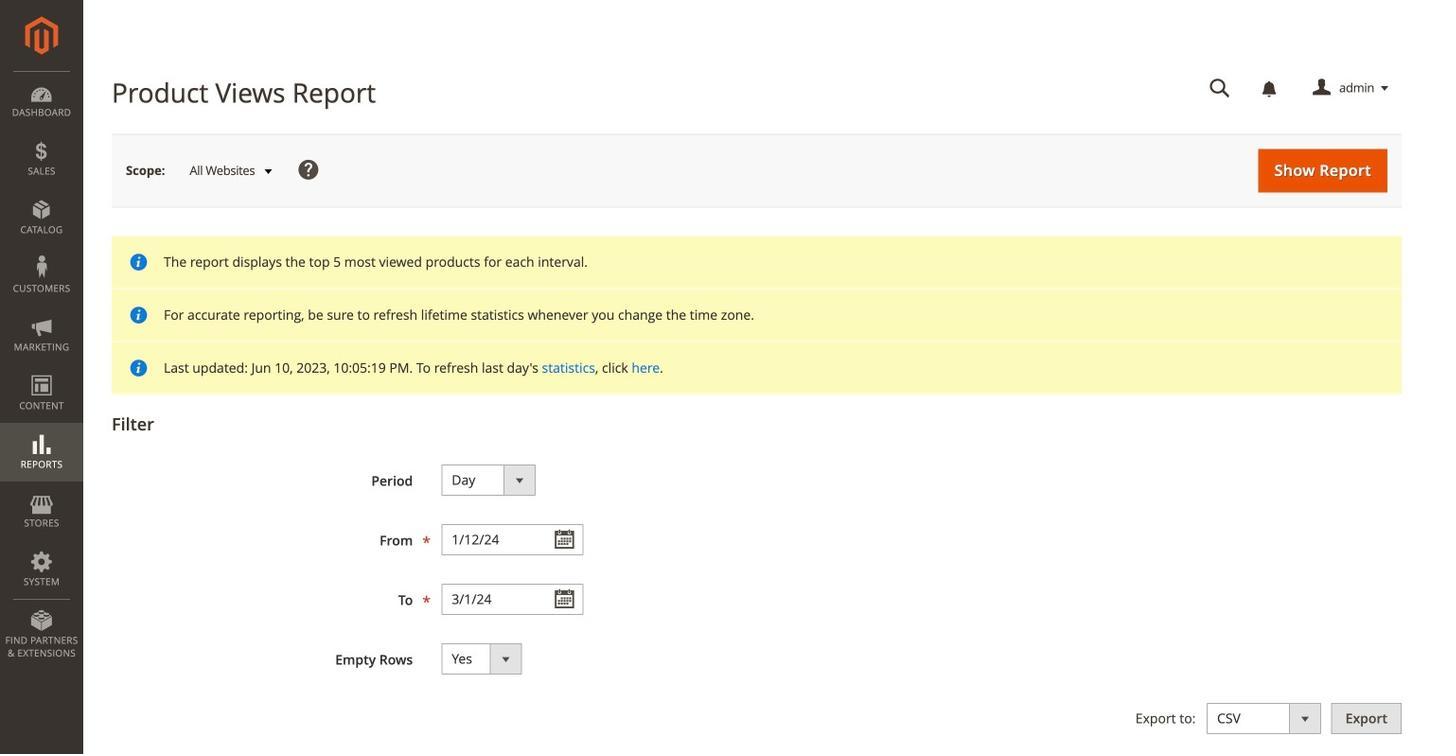 Task type: locate. For each thing, give the bounding box(es) containing it.
None text field
[[441, 584, 583, 615]]

None text field
[[1196, 72, 1244, 105], [441, 524, 583, 556], [1196, 72, 1244, 105], [441, 524, 583, 556]]

magento admin panel image
[[25, 16, 58, 55]]

menu bar
[[0, 71, 83, 669]]



